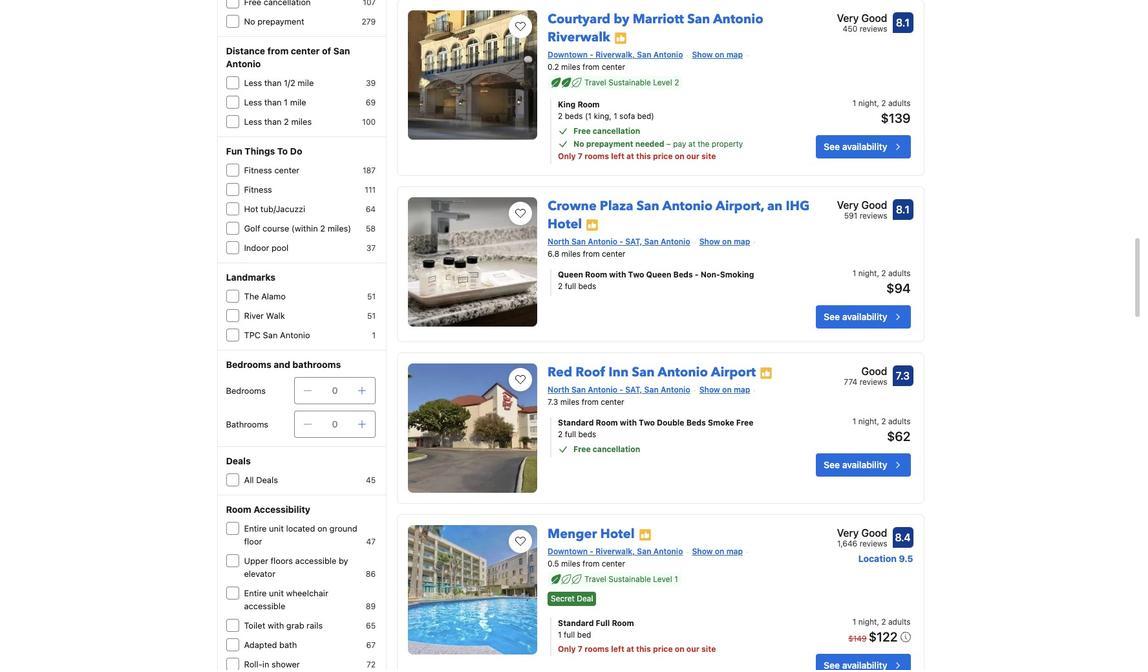 Task type: locate. For each thing, give the bounding box(es) containing it.
2 fitness from the top
[[244, 184, 272, 195]]

miles right "0.5"
[[561, 559, 581, 568]]

0 for bedrooms
[[332, 385, 338, 396]]

0 vertical spatial beds
[[674, 270, 693, 279]]

2 vertical spatial very
[[837, 527, 859, 539]]

0 vertical spatial travel
[[585, 78, 607, 87]]

site
[[702, 151, 716, 161], [702, 644, 716, 654]]

accessible down entire unit located on ground floor on the left of page
[[295, 556, 337, 566]]

1 vertical spatial very
[[837, 199, 859, 211]]

plaza
[[600, 197, 634, 215]]

0 vertical spatial this
[[636, 151, 651, 161]]

0 vertical spatial 8.1
[[896, 17, 910, 29]]

from right 6.8 at the top left
[[583, 249, 600, 259]]

1 vertical spatial this
[[636, 644, 651, 654]]

only down secret
[[558, 644, 576, 654]]

good up location
[[862, 527, 888, 539]]

1 sustainable from the top
[[609, 78, 651, 87]]

1 vertical spatial our
[[687, 644, 700, 654]]

2 than from the top
[[264, 97, 282, 107]]

riverwalk, up 0.2 miles from center
[[596, 50, 635, 60]]

1 vertical spatial availability
[[843, 311, 888, 322]]

0 vertical spatial scored 8.1 element
[[893, 12, 914, 33]]

1 horizontal spatial no
[[574, 139, 585, 149]]

do
[[290, 146, 302, 157]]

travel sustainable level 2
[[585, 78, 679, 87]]

7.3 down red
[[548, 397, 558, 407]]

airport
[[711, 363, 756, 381]]

mile for less than 1/2 mile
[[298, 78, 314, 88]]

entire unit wheelchair accessible
[[244, 588, 328, 611]]

this property is part of our preferred partner program. it's committed to providing excellent service and good value. it'll pay us a higher commission if you make a booking. image
[[614, 32, 627, 45], [586, 218, 599, 231], [760, 366, 773, 379], [639, 528, 652, 541]]

queen
[[558, 270, 583, 279], [647, 270, 672, 279]]

2 8.1 from the top
[[896, 204, 910, 215]]

2 vertical spatial than
[[264, 116, 282, 127]]

1 cancellation from the top
[[593, 126, 640, 136]]

86
[[366, 569, 376, 579]]

0 vertical spatial bedrooms
[[226, 359, 272, 370]]

1 vertical spatial free cancellation
[[574, 444, 640, 454]]

0 vertical spatial full
[[565, 281, 576, 291]]

availability down 1 night , 2 adults $139
[[843, 141, 888, 152]]

2 very good element from the top
[[837, 197, 888, 213]]

2 this from the top
[[636, 644, 651, 654]]

1 than from the top
[[264, 78, 282, 88]]

room down 7.3 miles from center
[[596, 418, 618, 427]]

than left 1/2
[[264, 78, 282, 88]]

1 see availability link from the top
[[816, 135, 911, 159]]

2 less from the top
[[244, 97, 262, 107]]

see availability down 1 night , 2 adults $94
[[824, 311, 888, 322]]

0 vertical spatial rooms
[[585, 151, 609, 161]]

2 riverwalk, from the top
[[596, 546, 635, 556]]

0 horizontal spatial prepayment
[[258, 16, 304, 27]]

north for crowne plaza san antonio airport, an ihg hotel
[[548, 237, 570, 246]]

2 vertical spatial see availability link
[[816, 453, 911, 477]]

center for menger
[[602, 559, 625, 568]]

2 vertical spatial free
[[574, 444, 591, 454]]

downtown up 0.2
[[548, 50, 588, 60]]

pay
[[673, 139, 687, 149]]

crowne plaza san antonio airport, an ihg hotel image
[[408, 197, 538, 327]]

, for red roof inn san antonio airport
[[877, 416, 880, 426]]

4 reviews from the top
[[860, 539, 888, 548]]

1 inside 1 night , 2 adults $94
[[853, 268, 857, 278]]

reviews for very good 450 reviews
[[860, 24, 888, 34]]

1 see from the top
[[824, 141, 840, 152]]

room inside queen room with two queen beds - non-smoking 2 full beds
[[585, 270, 608, 279]]

left down sofa
[[611, 151, 625, 161]]

sat, down inn
[[626, 385, 643, 394]]

0 horizontal spatial by
[[339, 556, 348, 566]]

room for king
[[578, 100, 600, 109]]

unit down accessibility
[[269, 523, 284, 534]]

see
[[824, 141, 840, 152], [824, 311, 840, 322], [824, 459, 840, 470]]

entire unit located on ground floor
[[244, 523, 357, 547]]

see availability link for red roof inn san antonio airport
[[816, 453, 911, 477]]

0 vertical spatial downtown
[[548, 50, 588, 60]]

rooms down bed on the right bottom
[[585, 644, 609, 654]]

1 vertical spatial downtown
[[548, 546, 588, 556]]

1 see availability from the top
[[824, 141, 888, 152]]

1 availability from the top
[[843, 141, 888, 152]]

see availability down 1 night , 2 adults $62
[[824, 459, 888, 470]]

2 vertical spatial full
[[564, 630, 575, 640]]

red roof inn san antonio airport image
[[408, 363, 538, 493]]

0 horizontal spatial hotel
[[548, 215, 582, 233]]

3 , from the top
[[877, 416, 880, 426]]

3 good from the top
[[862, 365, 888, 377]]

adults for courtyard by marriott san antonio riverwalk
[[889, 98, 911, 108]]

our down the
[[687, 151, 700, 161]]

reviews right 450
[[860, 24, 888, 34]]

2 our from the top
[[687, 644, 700, 654]]

1 vertical spatial no
[[574, 139, 585, 149]]

1 vertical spatial see availability link
[[816, 305, 911, 329]]

beds down '6.8 miles from center'
[[579, 281, 597, 291]]

entire inside entire unit wheelchair accessible
[[244, 588, 267, 598]]

0 vertical spatial 51
[[367, 292, 376, 301]]

room inside 'link'
[[578, 100, 600, 109]]

downtown - riverwalk, san antonio up 0.2 miles from center
[[548, 50, 683, 60]]

0 vertical spatial availability
[[843, 141, 888, 152]]

at down standard full room link
[[627, 644, 634, 654]]

2 see availability from the top
[[824, 311, 888, 322]]

good inside very good 450 reviews
[[862, 12, 888, 24]]

free
[[574, 126, 591, 136], [737, 418, 754, 427], [574, 444, 591, 454]]

3 very good element from the top
[[837, 525, 888, 541]]

1/2
[[284, 78, 295, 88]]

1 queen from the left
[[558, 270, 583, 279]]

with for double
[[620, 418, 637, 427]]

0 vertical spatial hotel
[[548, 215, 582, 233]]

than down less than 1 mile
[[264, 116, 282, 127]]

good inside the very good 591 reviews
[[862, 199, 888, 211]]

1 vertical spatial less
[[244, 97, 262, 107]]

1 downtown from the top
[[548, 50, 588, 60]]

deals up all
[[226, 455, 251, 466]]

2 left from the top
[[611, 644, 625, 654]]

1 night , 2 adults $62
[[853, 416, 911, 444]]

availability down 1 night , 2 adults $94
[[843, 311, 888, 322]]

39
[[366, 78, 376, 88]]

two inside queen room with two queen beds - non-smoking 2 full beds
[[628, 270, 645, 279]]

1 vertical spatial level
[[653, 574, 673, 584]]

2 free cancellation from the top
[[574, 444, 640, 454]]

0 vertical spatial 7.3
[[896, 370, 910, 382]]

3 see from the top
[[824, 459, 840, 470]]

our inside standard full room 1 full bed only 7 rooms left at this price on our site
[[687, 644, 700, 654]]

, inside 1 night , 2 adults $62
[[877, 416, 880, 426]]

0 vertical spatial free cancellation
[[574, 126, 640, 136]]

map for menger hotel
[[727, 546, 743, 556]]

at
[[689, 139, 696, 149], [627, 151, 634, 161], [627, 644, 634, 654]]

1 vertical spatial with
[[620, 418, 637, 427]]

1 vertical spatial bedrooms
[[226, 385, 266, 396]]

on inside standard full room 1 full bed only 7 rooms left at this price on our site
[[675, 644, 685, 654]]

2 standard from the top
[[558, 618, 594, 628]]

51 for river walk
[[367, 311, 376, 321]]

2 bedrooms from the top
[[226, 385, 266, 396]]

floors
[[271, 556, 293, 566]]

2 vertical spatial very good element
[[837, 525, 888, 541]]

1 vertical spatial site
[[702, 644, 716, 654]]

2 reviews from the top
[[860, 211, 888, 221]]

good
[[862, 12, 888, 24], [862, 199, 888, 211], [862, 365, 888, 377], [862, 527, 888, 539]]

reviews
[[860, 24, 888, 34], [860, 211, 888, 221], [860, 377, 888, 387], [860, 539, 888, 548]]

bedrooms for bedrooms and bathrooms
[[226, 359, 272, 370]]

entire for entire unit wheelchair accessible
[[244, 588, 267, 598]]

less for less than 1/2 mile
[[244, 78, 262, 88]]

cancellation down 2 beds (1 king, 1 sofa bed)
[[593, 126, 640, 136]]

2 vertical spatial availability
[[843, 459, 888, 470]]

0 vertical spatial by
[[614, 10, 630, 28]]

1 free cancellation from the top
[[574, 126, 640, 136]]

location
[[859, 553, 897, 564]]

fitness
[[244, 165, 272, 175], [244, 184, 272, 195]]

, for courtyard by marriott san antonio riverwalk
[[877, 98, 880, 108]]

2 level from the top
[[653, 574, 673, 584]]

1 sat, from the top
[[626, 237, 643, 246]]

reviews for very good 591 reviews
[[860, 211, 888, 221]]

1 north san antonio - sat, san antonio from the top
[[548, 237, 691, 246]]

red roof inn san antonio airport
[[548, 363, 756, 381]]

0 vertical spatial two
[[628, 270, 645, 279]]

2 travel from the top
[[585, 574, 607, 584]]

1 very good element from the top
[[837, 10, 888, 26]]

free right smoke
[[737, 418, 754, 427]]

reviews for very good 1,646 reviews
[[860, 539, 888, 548]]

3 very from the top
[[837, 527, 859, 539]]

2 north san antonio - sat, san antonio from the top
[[548, 385, 691, 394]]

2 site from the top
[[702, 644, 716, 654]]

sat, for san
[[626, 237, 643, 246]]

2 sustainable from the top
[[609, 574, 651, 584]]

good right 450
[[862, 12, 888, 24]]

2 see availability link from the top
[[816, 305, 911, 329]]

hotel up 0.5 miles from center
[[600, 525, 635, 543]]

in
[[262, 659, 269, 669]]

menger
[[548, 525, 597, 543]]

0 vertical spatial our
[[687, 151, 700, 161]]

2 see from the top
[[824, 311, 840, 322]]

3 night from the top
[[859, 416, 877, 426]]

smoking
[[720, 270, 754, 279]]

very inside the very good 591 reviews
[[837, 199, 859, 211]]

standard inside standard full room 1 full bed only 7 rooms left at this price on our site
[[558, 618, 594, 628]]

hot tub/jacuzzi
[[244, 204, 305, 214]]

reviews inside very good 450 reviews
[[860, 24, 888, 34]]

scored 8.1 element
[[893, 12, 914, 33], [893, 199, 914, 220]]

this property is part of our preferred partner program. it's committed to providing excellent service and good value. it'll pay us a higher commission if you make a booking. image
[[614, 32, 627, 45], [586, 218, 599, 231], [760, 366, 773, 379], [639, 528, 652, 541]]

0 vertical spatial less
[[244, 78, 262, 88]]

than up less than 2 miles at the left of page
[[264, 97, 282, 107]]

cancellation
[[593, 126, 640, 136], [593, 444, 640, 454]]

this property is part of our preferred partner program. it's committed to providing excellent service and good value. it'll pay us a higher commission if you make a booking. image right airport
[[760, 366, 773, 379]]

room accessibility
[[226, 504, 311, 515]]

2 availability from the top
[[843, 311, 888, 322]]

0 vertical spatial price
[[653, 151, 673, 161]]

adults up $122
[[889, 617, 911, 627]]

2 vertical spatial see
[[824, 459, 840, 470]]

2 vertical spatial beds
[[579, 429, 597, 439]]

bed)
[[638, 111, 654, 121]]

with down '6.8 miles from center'
[[609, 270, 626, 279]]

tpc
[[244, 330, 261, 340]]

2 unit from the top
[[269, 588, 284, 598]]

free cancellation down 2 full beds
[[574, 444, 640, 454]]

1 night , 2 adults $139
[[853, 98, 911, 126]]

good right "774"
[[862, 365, 888, 377]]

two for queen
[[628, 270, 645, 279]]

standard room with two double beds smoke free link
[[558, 417, 777, 429]]

3 reviews from the top
[[860, 377, 888, 387]]

no up distance
[[244, 16, 255, 27]]

2 north from the top
[[548, 385, 570, 394]]

89
[[366, 602, 376, 611]]

8.1
[[896, 17, 910, 29], [896, 204, 910, 215]]

fitness up hot
[[244, 184, 272, 195]]

1 vertical spatial sat,
[[626, 385, 643, 394]]

1 vertical spatial price
[[653, 644, 673, 654]]

the
[[698, 139, 710, 149]]

3 see availability link from the top
[[816, 453, 911, 477]]

full down '6.8 miles from center'
[[565, 281, 576, 291]]

see availability link down 1 night , 2 adults $94
[[816, 305, 911, 329]]

course
[[263, 223, 289, 233]]

san right tpc
[[263, 330, 278, 340]]

adults inside 1 night , 2 adults $139
[[889, 98, 911, 108]]

cancellation down 2 full beds
[[593, 444, 640, 454]]

0 vertical spatial left
[[611, 151, 625, 161]]

2 adults from the top
[[889, 268, 911, 278]]

prepayment for no prepayment needed – pay at the property
[[587, 139, 634, 149]]

riverwalk, for by
[[596, 50, 635, 60]]

roll-
[[244, 659, 262, 669]]

1 scored 8.1 element from the top
[[893, 12, 914, 33]]

0 vertical spatial very good element
[[837, 10, 888, 26]]

pool
[[272, 243, 289, 253]]

1 vertical spatial full
[[565, 429, 576, 439]]

0 vertical spatial site
[[702, 151, 716, 161]]

1 vertical spatial beds
[[687, 418, 706, 427]]

0 horizontal spatial 7.3
[[548, 397, 558, 407]]

0 horizontal spatial accessible
[[244, 601, 285, 611]]

3 availability from the top
[[843, 459, 888, 470]]

1 vertical spatial unit
[[269, 588, 284, 598]]

1 site from the top
[[702, 151, 716, 161]]

good right 591
[[862, 199, 888, 211]]

7.3 miles from center
[[548, 397, 625, 407]]

miles right 0.2
[[561, 62, 581, 72]]

0 vertical spatial 0
[[332, 385, 338, 396]]

with left double on the right of the page
[[620, 418, 637, 427]]

from for crowne
[[583, 249, 600, 259]]

1 this from the top
[[636, 151, 651, 161]]

reviews up location
[[860, 539, 888, 548]]

1 horizontal spatial queen
[[647, 270, 672, 279]]

riverwalk, down 'menger hotel'
[[596, 546, 635, 556]]

price down no prepayment needed – pay at the property
[[653, 151, 673, 161]]

0 vertical spatial mile
[[298, 78, 314, 88]]

0 vertical spatial see availability link
[[816, 135, 911, 159]]

1 8.1 from the top
[[896, 17, 910, 29]]

accessible inside entire unit wheelchair accessible
[[244, 601, 285, 611]]

mile for less than 1 mile
[[290, 97, 306, 107]]

standard full room 1 full bed only 7 rooms left at this price on our site
[[558, 618, 716, 654]]

north san antonio - sat, san antonio down inn
[[548, 385, 691, 394]]

0 vertical spatial than
[[264, 78, 282, 88]]

reviews inside the very good 1,646 reviews
[[860, 539, 888, 548]]

from down no prepayment
[[268, 45, 289, 56]]

1 vertical spatial scored 8.1 element
[[893, 199, 914, 220]]

miles right 6.8 at the top left
[[562, 249, 581, 259]]

no prepayment
[[244, 16, 304, 27]]

room up (1
[[578, 100, 600, 109]]

3 adults from the top
[[889, 416, 911, 426]]

2 downtown - riverwalk, san antonio from the top
[[548, 546, 683, 556]]

this inside standard full room 1 full bed only 7 rooms left at this price on our site
[[636, 644, 651, 654]]

1 vertical spatial 7.3
[[548, 397, 558, 407]]

0 vertical spatial see availability
[[824, 141, 888, 152]]

2 sat, from the top
[[626, 385, 643, 394]]

at inside standard full room 1 full bed only 7 rooms left at this price on our site
[[627, 644, 634, 654]]

1 , from the top
[[877, 98, 880, 108]]

1 night from the top
[[859, 98, 877, 108]]

miles
[[561, 62, 581, 72], [291, 116, 312, 127], [562, 249, 581, 259], [561, 397, 580, 407], [561, 559, 581, 568]]

69
[[366, 98, 376, 107]]

unit for located
[[269, 523, 284, 534]]

1 only from the top
[[558, 151, 576, 161]]

$94
[[887, 281, 911, 296]]

1 51 from the top
[[367, 292, 376, 301]]

center for crowne
[[602, 249, 626, 259]]

accessible inside upper floors accessible by elevator
[[295, 556, 337, 566]]

center up travel sustainable level 1
[[602, 559, 625, 568]]

show for inn
[[700, 385, 720, 394]]

1 riverwalk, from the top
[[596, 50, 635, 60]]

from for menger
[[583, 559, 600, 568]]

1 north from the top
[[548, 237, 570, 246]]

entire
[[244, 523, 267, 534], [244, 588, 267, 598]]

$122
[[869, 629, 898, 644]]

accessible
[[295, 556, 337, 566], [244, 601, 285, 611]]

location 9.5
[[859, 553, 914, 564]]

good element
[[844, 363, 888, 379]]

4 good from the top
[[862, 527, 888, 539]]

level up the king room 'link'
[[653, 78, 673, 87]]

fun
[[226, 146, 243, 157]]

2 vertical spatial less
[[244, 116, 262, 127]]

grab
[[286, 620, 304, 631]]

this property is part of our preferred partner program. it's committed to providing excellent service and good value. it'll pay us a higher commission if you make a booking. image up travel sustainable level 1
[[639, 528, 652, 541]]

1 vertical spatial entire
[[244, 588, 267, 598]]

very good 1,646 reviews
[[837, 527, 888, 548]]

show
[[692, 50, 713, 60], [700, 237, 720, 246], [700, 385, 720, 394], [692, 546, 713, 556]]

, inside 1 night , 2 adults $94
[[877, 268, 880, 278]]

1 vertical spatial riverwalk,
[[596, 546, 635, 556]]

7.3 inside scored 7.3 element
[[896, 370, 910, 382]]

san inside the courtyard by marriott san antonio riverwalk
[[687, 10, 710, 28]]

unit down elevator
[[269, 588, 284, 598]]

beds down the king room
[[565, 111, 583, 121]]

7 down bed on the right bottom
[[578, 644, 583, 654]]

1 0 from the top
[[332, 385, 338, 396]]

very good element for courtyard by marriott san antonio riverwalk
[[837, 10, 888, 26]]

prepayment up distance from center of san antonio
[[258, 16, 304, 27]]

very inside very good 450 reviews
[[837, 12, 859, 24]]

1 level from the top
[[653, 78, 673, 87]]

reviews inside the very good 591 reviews
[[860, 211, 888, 221]]

entire inside entire unit located on ground floor
[[244, 523, 267, 534]]

1 vertical spatial 51
[[367, 311, 376, 321]]

with inside queen room with two queen beds - non-smoking 2 full beds
[[609, 270, 626, 279]]

downtown - riverwalk, san antonio for hotel
[[548, 546, 683, 556]]

center down to on the left top of page
[[275, 165, 300, 175]]

mile down 1/2
[[290, 97, 306, 107]]

1 standard from the top
[[558, 418, 594, 427]]

1 vertical spatial standard
[[558, 618, 594, 628]]

1 vertical spatial very good element
[[837, 197, 888, 213]]

adults up $139
[[889, 98, 911, 108]]

187
[[363, 166, 376, 175]]

0 vertical spatial downtown - riverwalk, san antonio
[[548, 50, 683, 60]]

2 downtown from the top
[[548, 546, 588, 556]]

deal
[[577, 594, 593, 604]]

1 vertical spatial 7
[[578, 644, 583, 654]]

1 vertical spatial sustainable
[[609, 574, 651, 584]]

an
[[768, 197, 783, 215]]

7.3 right good 774 reviews
[[896, 370, 910, 382]]

no for no prepayment needed – pay at the property
[[574, 139, 585, 149]]

crowne
[[548, 197, 597, 215]]

1 our from the top
[[687, 151, 700, 161]]

2 51 from the top
[[367, 311, 376, 321]]

1 bedrooms from the top
[[226, 359, 272, 370]]

prepayment down 2 beds (1 king, 1 sofa bed)
[[587, 139, 634, 149]]

center left of
[[291, 45, 320, 56]]

antonio inside the courtyard by marriott san antonio riverwalk
[[713, 10, 764, 28]]

scored 8.4 element
[[893, 527, 914, 548]]

night inside 1 night , 2 adults $94
[[859, 268, 877, 278]]

3 less from the top
[[244, 116, 262, 127]]

by inside upper floors accessible by elevator
[[339, 556, 348, 566]]

riverwalk,
[[596, 50, 635, 60], [596, 546, 635, 556]]

very good element for crowne plaza san antonio airport, an ihg hotel
[[837, 197, 888, 213]]

entire up floor
[[244, 523, 267, 534]]

2 , from the top
[[877, 268, 880, 278]]

bed
[[577, 630, 591, 640]]

north up 6.8 at the top left
[[548, 237, 570, 246]]

1 very from the top
[[837, 12, 859, 24]]

the alamo
[[244, 291, 286, 301]]

2 very from the top
[[837, 199, 859, 211]]

1 downtown - riverwalk, san antonio from the top
[[548, 50, 683, 60]]

1 vertical spatial left
[[611, 644, 625, 654]]

scored 7.3 element
[[893, 365, 914, 386]]

property
[[712, 139, 743, 149]]

bedrooms for bedrooms
[[226, 385, 266, 396]]

1 vertical spatial 8.1
[[896, 204, 910, 215]]

adults inside 1 night , 2 adults $62
[[889, 416, 911, 426]]

standard
[[558, 418, 594, 427], [558, 618, 594, 628]]

good inside the very good 1,646 reviews
[[862, 527, 888, 539]]

- inside queen room with two queen beds - non-smoking 2 full beds
[[695, 270, 699, 279]]

2 only from the top
[[558, 644, 576, 654]]

by left marriott
[[614, 10, 630, 28]]

north san antonio - sat, san antonio for plaza
[[548, 237, 691, 246]]

0
[[332, 385, 338, 396], [332, 418, 338, 429]]

0 vertical spatial cancellation
[[593, 126, 640, 136]]

very good element
[[837, 10, 888, 26], [837, 197, 888, 213], [837, 525, 888, 541]]

free cancellation down 2 beds (1 king, 1 sofa bed)
[[574, 126, 640, 136]]

2 entire from the top
[[244, 588, 267, 598]]

0 vertical spatial very
[[837, 12, 859, 24]]

1 horizontal spatial hotel
[[600, 525, 635, 543]]

north san antonio - sat, san antonio up '6.8 miles from center'
[[548, 237, 691, 246]]

tub/jacuzzi
[[261, 204, 305, 214]]

0 vertical spatial with
[[609, 270, 626, 279]]

miles for menger hotel
[[561, 559, 581, 568]]

0 vertical spatial sat,
[[626, 237, 643, 246]]

0 vertical spatial north
[[548, 237, 570, 246]]

travel down 0.5 miles from center
[[585, 574, 607, 584]]

downtown for courtyard by marriott san antonio riverwalk
[[548, 50, 588, 60]]

0 vertical spatial standard
[[558, 418, 594, 427]]

1 unit from the top
[[269, 523, 284, 534]]

adults
[[889, 98, 911, 108], [889, 268, 911, 278], [889, 416, 911, 426], [889, 617, 911, 627]]

reviews right 591
[[860, 211, 888, 221]]

on inside entire unit located on ground floor
[[318, 523, 327, 534]]

1 vertical spatial see
[[824, 311, 840, 322]]

unit inside entire unit located on ground floor
[[269, 523, 284, 534]]

fitness for fitness
[[244, 184, 272, 195]]

see for red roof inn san antonio airport
[[824, 459, 840, 470]]

fitness down things
[[244, 165, 272, 175]]

1 entire from the top
[[244, 523, 267, 534]]

night inside 1 night , 2 adults $62
[[859, 416, 877, 426]]

sat, down plaza
[[626, 237, 643, 246]]

beds inside queen room with two queen beds - non-smoking 2 full beds
[[674, 270, 693, 279]]

travel sustainable level 1
[[585, 574, 678, 584]]

hotel
[[548, 215, 582, 233], [600, 525, 635, 543]]

0 horizontal spatial no
[[244, 16, 255, 27]]

only up crowne
[[558, 151, 576, 161]]

reviews right "774"
[[860, 377, 888, 387]]

availability for red roof inn san antonio airport
[[843, 459, 888, 470]]

, inside 1 night , 2 adults $139
[[877, 98, 880, 108]]

san right marriott
[[687, 10, 710, 28]]

1 horizontal spatial by
[[614, 10, 630, 28]]

beds left non-
[[674, 270, 693, 279]]

than for 1
[[264, 97, 282, 107]]

0 vertical spatial free
[[574, 126, 591, 136]]

1 night , 2 adults
[[853, 617, 911, 627]]

beds down 7.3 miles from center
[[579, 429, 597, 439]]

free cancellation
[[574, 126, 640, 136], [574, 444, 640, 454]]

show on map for an
[[700, 237, 751, 246]]

miles for crowne plaza san antonio airport, an ihg hotel
[[562, 249, 581, 259]]

less up less than 1 mile
[[244, 78, 262, 88]]

see availability for courtyard by marriott san antonio riverwalk
[[824, 141, 888, 152]]

availability down 1 night , 2 adults $62
[[843, 459, 888, 470]]

1 vertical spatial by
[[339, 556, 348, 566]]

the
[[244, 291, 259, 301]]

north
[[548, 237, 570, 246], [548, 385, 570, 394]]

2 rooms from the top
[[585, 644, 609, 654]]

1 vertical spatial fitness
[[244, 184, 272, 195]]

from inside distance from center of san antonio
[[268, 45, 289, 56]]

1 horizontal spatial prepayment
[[587, 139, 634, 149]]

no for no prepayment
[[244, 16, 255, 27]]

with left grab
[[268, 620, 284, 631]]

3 see availability from the top
[[824, 459, 888, 470]]

1 good from the top
[[862, 12, 888, 24]]

queen down '6.8 miles from center'
[[558, 270, 583, 279]]

north down red
[[548, 385, 570, 394]]

1 less from the top
[[244, 78, 262, 88]]

2 0 from the top
[[332, 418, 338, 429]]

0 vertical spatial only
[[558, 151, 576, 161]]

1 travel from the top
[[585, 78, 607, 87]]

2 cancellation from the top
[[593, 444, 640, 454]]

2 queen from the left
[[647, 270, 672, 279]]

no down 2 beds (1 king, 1 sofa bed)
[[574, 139, 585, 149]]

two
[[628, 270, 645, 279], [639, 418, 655, 427]]

sustainable for by
[[609, 78, 651, 87]]

miles for courtyard by marriott san antonio riverwalk
[[561, 62, 581, 72]]

see availability link down 1 night , 2 adults $139
[[816, 135, 911, 159]]

unit inside entire unit wheelchair accessible
[[269, 588, 284, 598]]

this property is part of our preferred partner program. it's committed to providing excellent service and good value. it'll pay us a higher commission if you make a booking. image right riverwalk
[[614, 32, 627, 45]]

1 vertical spatial north
[[548, 385, 570, 394]]

2 vertical spatial at
[[627, 644, 634, 654]]

room for queen
[[585, 270, 608, 279]]

mile right 1/2
[[298, 78, 314, 88]]

standard room with two double beds smoke free
[[558, 418, 754, 427]]

0 vertical spatial deals
[[226, 455, 251, 466]]

2 night from the top
[[859, 268, 877, 278]]

1 inside 1 night , 2 adults $62
[[853, 416, 857, 426]]

4 , from the top
[[877, 617, 880, 627]]

adults inside 1 night , 2 adults $94
[[889, 268, 911, 278]]

2 good from the top
[[862, 199, 888, 211]]

this property is part of our preferred partner program. it's committed to providing excellent service and good value. it'll pay us a higher commission if you make a booking. image right riverwalk
[[614, 32, 627, 45]]

1 reviews from the top
[[860, 24, 888, 34]]

0 horizontal spatial deals
[[226, 455, 251, 466]]

night inside 1 night , 2 adults $139
[[859, 98, 877, 108]]

1 vertical spatial beds
[[579, 281, 597, 291]]

standard up 2 full beds
[[558, 418, 594, 427]]

miles for red roof inn san antonio airport
[[561, 397, 580, 407]]

good for very good 591 reviews
[[862, 199, 888, 211]]

1 vertical spatial accessible
[[244, 601, 285, 611]]

2 7 from the top
[[578, 644, 583, 654]]

2 price from the top
[[653, 644, 673, 654]]

center inside distance from center of san antonio
[[291, 45, 320, 56]]

1 vertical spatial downtown - riverwalk, san antonio
[[548, 546, 683, 556]]

level for hotel
[[653, 574, 673, 584]]

1 adults from the top
[[889, 98, 911, 108]]

8.4
[[895, 532, 911, 543]]

1 fitness from the top
[[244, 165, 272, 175]]

bathrooms
[[293, 359, 341, 370]]

full down 7.3 miles from center
[[565, 429, 576, 439]]



Task type: describe. For each thing, give the bounding box(es) containing it.
0 vertical spatial beds
[[565, 111, 583, 121]]

king,
[[594, 111, 612, 121]]

courtyard
[[548, 10, 611, 28]]

landmarks
[[226, 272, 276, 283]]

2 inside queen room with two queen beds - non-smoking 2 full beds
[[558, 281, 563, 291]]

san right inn
[[632, 363, 655, 381]]

standard full room link
[[558, 618, 777, 629]]

downtown for menger hotel
[[548, 546, 588, 556]]

2 inside 1 night , 2 adults $62
[[882, 416, 886, 426]]

0.5
[[548, 559, 559, 568]]

center for red
[[601, 397, 625, 407]]

than for 1/2
[[264, 78, 282, 88]]

san up queen room with two queen beds - non-smoking "link"
[[645, 237, 659, 246]]

and
[[274, 359, 290, 370]]

1 vertical spatial hotel
[[600, 525, 635, 543]]

adults for crowne plaza san antonio airport, an ihg hotel
[[889, 268, 911, 278]]

upper floors accessible by elevator
[[244, 556, 348, 579]]

king
[[558, 100, 576, 109]]

full inside standard full room 1 full bed only 7 rooms left at this price on our site
[[564, 630, 575, 640]]

scored 8.1 element for crowne plaza san antonio airport, an ihg hotel
[[893, 199, 914, 220]]

sat, for inn
[[626, 385, 643, 394]]

san inside crowne plaza san antonio airport, an ihg hotel
[[637, 197, 660, 215]]

downtown - riverwalk, san antonio for by
[[548, 50, 683, 60]]

- down inn
[[620, 385, 623, 394]]

golf
[[244, 223, 260, 233]]

1 price from the top
[[653, 151, 673, 161]]

of
[[322, 45, 331, 56]]

- down plaza
[[620, 237, 623, 246]]

1 inside standard full room 1 full bed only 7 rooms left at this price on our site
[[558, 630, 562, 640]]

very for crowne plaza san antonio airport, an ihg hotel
[[837, 199, 859, 211]]

queen room with two queen beds - non-smoking link
[[558, 269, 777, 281]]

full
[[596, 618, 610, 628]]

wheelchair
[[286, 588, 328, 598]]

antonio inside distance from center of san antonio
[[226, 58, 261, 69]]

2 beds (1 king, 1 sofa bed)
[[558, 111, 654, 121]]

room for standard
[[596, 418, 618, 427]]

courtyard by marriott san antonio riverwalk link
[[548, 5, 764, 46]]

secret
[[551, 594, 575, 604]]

with for queen
[[609, 270, 626, 279]]

very for courtyard by marriott san antonio riverwalk
[[837, 12, 859, 24]]

show on map for airport
[[700, 385, 751, 394]]

free for riverwalk
[[574, 126, 591, 136]]

by inside the courtyard by marriott san antonio riverwalk
[[614, 10, 630, 28]]

1 inside 1 night , 2 adults $139
[[853, 98, 857, 108]]

8.1 for crowne plaza san antonio airport, an ihg hotel
[[896, 204, 910, 215]]

king room link
[[558, 99, 777, 111]]

distance from center of san antonio
[[226, 45, 350, 69]]

non-
[[701, 270, 720, 279]]

1 left from the top
[[611, 151, 625, 161]]

show for marriott
[[692, 50, 713, 60]]

availability for courtyard by marriott san antonio riverwalk
[[843, 141, 888, 152]]

2 full beds
[[558, 429, 597, 439]]

see availability for red roof inn san antonio airport
[[824, 459, 888, 470]]

8.1 for courtyard by marriott san antonio riverwalk
[[896, 17, 910, 29]]

fitness center
[[244, 165, 300, 175]]

7.3 for 7.3
[[896, 370, 910, 382]]

north san antonio - sat, san antonio for roof
[[548, 385, 691, 394]]

see for crowne plaza san antonio airport, an ihg hotel
[[824, 311, 840, 322]]

menger hotel image
[[408, 525, 538, 654]]

toilet
[[244, 620, 265, 631]]

inn
[[609, 363, 629, 381]]

queen room with two queen beds - non-smoking 2 full beds
[[558, 270, 754, 291]]

this property is part of our preferred partner program. it's committed to providing excellent service and good value. it'll pay us a higher commission if you make a booking. image right airport
[[760, 366, 773, 379]]

free cancellation for by
[[574, 126, 640, 136]]

cancellation for roof
[[593, 444, 640, 454]]

1 night , 2 adults $94
[[853, 268, 911, 296]]

than for 2
[[264, 116, 282, 127]]

site inside standard full room 1 full bed only 7 rooms left at this price on our site
[[702, 644, 716, 654]]

279
[[362, 17, 376, 27]]

travel for courtyard
[[585, 78, 607, 87]]

sofa
[[620, 111, 635, 121]]

level for by
[[653, 78, 673, 87]]

all deals
[[244, 475, 278, 485]]

1 vertical spatial at
[[627, 151, 634, 161]]

shower
[[272, 659, 300, 669]]

sustainable for hotel
[[609, 574, 651, 584]]

7 inside standard full room 1 full bed only 7 rooms left at this price on our site
[[578, 644, 583, 654]]

fun things to do
[[226, 146, 302, 157]]

6.8
[[548, 249, 560, 259]]

entire for entire unit located on ground floor
[[244, 523, 267, 534]]

less than 1/2 mile
[[244, 78, 314, 88]]

roof
[[576, 363, 606, 381]]

- up 0.5 miles from center
[[590, 546, 594, 556]]

4 adults from the top
[[889, 617, 911, 627]]

golf course (within 2 miles)
[[244, 223, 351, 233]]

–
[[667, 139, 671, 149]]

2 inside 1 night , 2 adults $139
[[882, 98, 886, 108]]

37
[[367, 243, 376, 253]]

free for airport
[[574, 444, 591, 454]]

7.3 for 7.3 miles from center
[[548, 397, 558, 407]]

this property is part of our preferred partner program. it's committed to providing excellent service and good value. it'll pay us a higher commission if you make a booking. image down crowne
[[586, 218, 599, 231]]

river walk
[[244, 310, 285, 321]]

room inside standard full room 1 full bed only 7 rooms left at this price on our site
[[612, 618, 634, 628]]

antonio inside crowne plaza san antonio airport, an ihg hotel
[[663, 197, 713, 215]]

distance
[[226, 45, 265, 56]]

miles up do
[[291, 116, 312, 127]]

river
[[244, 310, 264, 321]]

0 vertical spatial at
[[689, 139, 696, 149]]

this property is part of our preferred partner program. it's committed to providing excellent service and good value. it'll pay us a higher commission if you make a booking. image down crowne
[[586, 218, 599, 231]]

san down the courtyard by marriott san antonio riverwalk
[[637, 50, 652, 60]]

1,646
[[838, 539, 858, 548]]

9.5
[[899, 553, 914, 564]]

- up 0.2 miles from center
[[590, 50, 594, 60]]

two for double
[[639, 418, 655, 427]]

san inside distance from center of san antonio
[[333, 45, 350, 56]]

4 night from the top
[[859, 617, 877, 627]]

secret deal
[[551, 594, 593, 604]]

night for crowne plaza san antonio airport, an ihg hotel
[[859, 268, 877, 278]]

2 vertical spatial with
[[268, 620, 284, 631]]

1 7 from the top
[[578, 151, 583, 161]]

0 for bathrooms
[[332, 418, 338, 429]]

needed
[[636, 139, 665, 149]]

0.2 miles from center
[[548, 62, 625, 72]]

san down red roof inn san antonio airport
[[645, 385, 659, 394]]

crowne plaza san antonio airport, an ihg hotel
[[548, 197, 810, 233]]

adapted bath
[[244, 640, 297, 650]]

51 for the alamo
[[367, 292, 376, 301]]

san up 7.3 miles from center
[[572, 385, 586, 394]]

see availability link for crowne plaza san antonio airport, an ihg hotel
[[816, 305, 911, 329]]

bathrooms
[[226, 419, 269, 429]]

adults for red roof inn san antonio airport
[[889, 416, 911, 426]]

courtyard by marriott san antonio riverwalk
[[548, 10, 764, 46]]

full inside queen room with two queen beds - non-smoking 2 full beds
[[565, 281, 576, 291]]

travel for menger
[[585, 574, 607, 584]]

upper
[[244, 556, 268, 566]]

prepayment for no prepayment
[[258, 16, 304, 27]]

menger hotel link
[[548, 520, 635, 543]]

(within
[[292, 223, 318, 233]]

to
[[277, 146, 288, 157]]

rooms inside standard full room 1 full bed only 7 rooms left at this price on our site
[[585, 644, 609, 654]]

only inside standard full room 1 full bed only 7 rooms left at this price on our site
[[558, 644, 576, 654]]

floor
[[244, 536, 262, 547]]

67
[[366, 640, 376, 650]]

red roof inn san antonio airport link
[[548, 358, 756, 381]]

hotel inside crowne plaza san antonio airport, an ihg hotel
[[548, 215, 582, 233]]

night for red roof inn san antonio airport
[[859, 416, 877, 426]]

san up travel sustainable level 1
[[637, 546, 652, 556]]

fitness for fitness center
[[244, 165, 272, 175]]

reviews inside good 774 reviews
[[860, 377, 888, 387]]

47
[[366, 537, 376, 547]]

72
[[367, 660, 376, 669]]

45
[[366, 475, 376, 485]]

cancellation for by
[[593, 126, 640, 136]]

bath
[[279, 640, 297, 650]]

64
[[366, 204, 376, 214]]

beds for double
[[687, 418, 706, 427]]

65
[[366, 621, 376, 631]]

price inside standard full room 1 full bed only 7 rooms left at this price on our site
[[653, 644, 673, 654]]

see availability for crowne plaza san antonio airport, an ihg hotel
[[824, 311, 888, 322]]

red
[[548, 363, 573, 381]]

standard for standard room with two double beds smoke free
[[558, 418, 594, 427]]

less for less than 1 mile
[[244, 97, 262, 107]]

availability for crowne plaza san antonio airport, an ihg hotel
[[843, 311, 888, 322]]

from for red
[[582, 397, 599, 407]]

very inside the very good 1,646 reviews
[[837, 527, 859, 539]]

standard for standard full room 1 full bed only 7 rooms left at this price on our site
[[558, 618, 594, 628]]

beds for queen
[[674, 270, 693, 279]]

riverwalk, for hotel
[[596, 546, 635, 556]]

toilet with grab rails
[[244, 620, 323, 631]]

, for crowne plaza san antonio airport, an ihg hotel
[[877, 268, 880, 278]]

see for courtyard by marriott san antonio riverwalk
[[824, 141, 840, 152]]

show on map for riverwalk
[[692, 50, 743, 60]]

san up '6.8 miles from center'
[[572, 237, 586, 246]]

map for courtyard by marriott san antonio riverwalk
[[727, 50, 743, 60]]

450
[[843, 24, 858, 34]]

591
[[844, 211, 858, 221]]

very good 591 reviews
[[837, 199, 888, 221]]

less than 1 mile
[[244, 97, 306, 107]]

beds inside queen room with two queen beds - non-smoking 2 full beds
[[579, 281, 597, 291]]

north for red roof inn san antonio airport
[[548, 385, 570, 394]]

less for less than 2 miles
[[244, 116, 262, 127]]

riverwalk
[[548, 29, 611, 46]]

walk
[[266, 310, 285, 321]]

see availability link for courtyard by marriott san antonio riverwalk
[[816, 135, 911, 159]]

1 rooms from the top
[[585, 151, 609, 161]]

good inside good 774 reviews
[[862, 365, 888, 377]]

this property is part of our preferred partner program. it's committed to providing excellent service and good value. it'll pay us a higher commission if you make a booking. image up travel sustainable level 1
[[639, 528, 652, 541]]

left inside standard full room 1 full bed only 7 rooms left at this price on our site
[[611, 644, 625, 654]]

center for courtyard
[[602, 62, 625, 72]]

ihg
[[786, 197, 810, 215]]

1 vertical spatial free
[[737, 418, 754, 427]]

2 inside 1 night , 2 adults $94
[[882, 268, 886, 278]]

good for very good 450 reviews
[[862, 12, 888, 24]]

indoor pool
[[244, 243, 289, 253]]

less than 2 miles
[[244, 116, 312, 127]]

map for crowne plaza san antonio airport, an ihg hotel
[[734, 237, 751, 246]]

room down all
[[226, 504, 251, 515]]

courtyard by marriott san antonio riverwalk image
[[408, 10, 538, 140]]

(1
[[585, 111, 592, 121]]

located
[[286, 523, 315, 534]]

free cancellation for roof
[[574, 444, 640, 454]]

ground
[[330, 523, 357, 534]]

1 horizontal spatial deals
[[256, 475, 278, 485]]

marriott
[[633, 10, 684, 28]]

elevator
[[244, 569, 276, 579]]

map for red roof inn san antonio airport
[[734, 385, 751, 394]]

scored 8.1 element for courtyard by marriott san antonio riverwalk
[[893, 12, 914, 33]]

bedrooms and bathrooms
[[226, 359, 341, 370]]



Task type: vqa. For each thing, say whether or not it's contained in the screenshot.
Stays LINK
no



